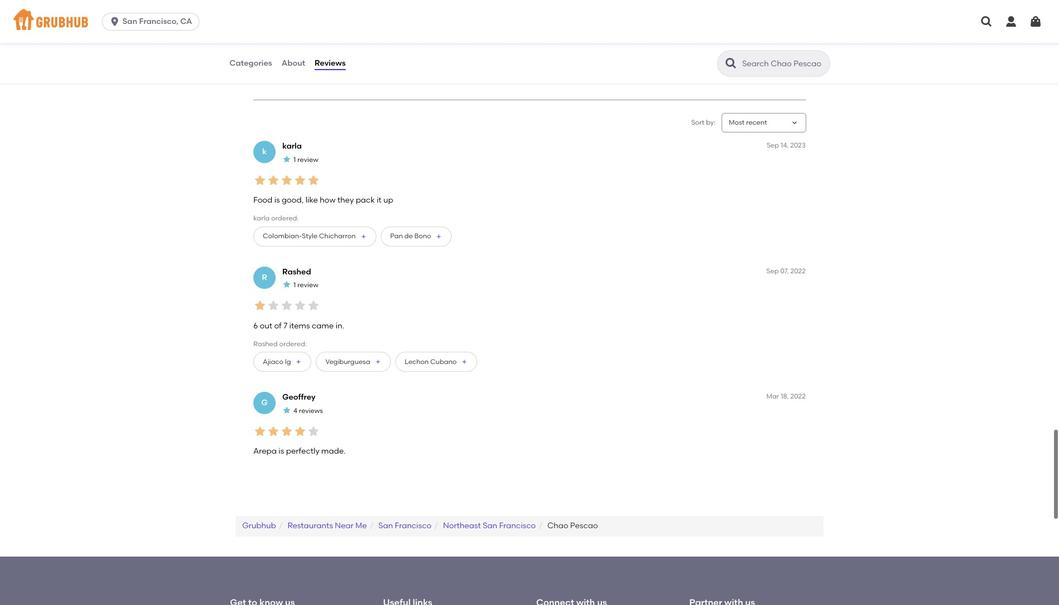 Task type: locate. For each thing, give the bounding box(es) containing it.
rashed down out
[[253, 340, 278, 348]]

out
[[260, 321, 272, 331]]

sep 07, 2022
[[766, 267, 806, 275]]

lg
[[285, 358, 291, 366]]

francisco left the northeast
[[395, 521, 432, 531]]

svg image left san francisco, ca
[[109, 16, 120, 27]]

chao
[[341, 36, 378, 52], [547, 521, 568, 531]]

karla right k
[[282, 142, 302, 151]]

ajiaco
[[263, 358, 283, 366]]

2 review from the top
[[297, 281, 318, 289]]

lechon
[[405, 358, 429, 366]]

arepa
[[253, 447, 277, 456]]

0 horizontal spatial svg image
[[109, 16, 120, 27]]

sep
[[767, 142, 779, 149], [766, 267, 779, 275]]

svg image
[[1005, 15, 1018, 28]]

plus icon image right bono in the left of the page
[[436, 233, 442, 240]]

perfectly
[[286, 447, 319, 456]]

northeast san francisco
[[443, 521, 536, 531]]

1 right k
[[293, 156, 296, 164]]

reviews down for
[[315, 58, 346, 68]]

1 sep from the top
[[767, 142, 779, 149]]

1 review up like
[[293, 156, 318, 164]]

sep 14, 2023
[[767, 142, 806, 149]]

mar 18, 2022
[[767, 393, 806, 401]]

2022 for 6 out of 7 items came in.
[[791, 267, 806, 275]]

is right food
[[274, 196, 280, 205]]

san francisco
[[378, 521, 432, 531]]

0 vertical spatial karla
[[282, 142, 302, 151]]

ordered: up lg at the bottom
[[279, 340, 307, 348]]

0 horizontal spatial san
[[123, 17, 137, 26]]

reviews button
[[314, 43, 346, 84]]

7 ratings
[[260, 73, 292, 83]]

1 vertical spatial 1
[[293, 281, 296, 289]]

plus icon image inside ajiaco lg button
[[295, 359, 302, 365]]

san right the northeast
[[483, 521, 497, 531]]

grubhub
[[242, 521, 276, 531]]

reviews up about
[[260, 36, 315, 52]]

in.
[[336, 321, 344, 331]]

1
[[293, 156, 296, 164], [293, 281, 296, 289]]

0 vertical spatial chao
[[341, 36, 378, 52]]

plus icon image inside colombian-style chicharron button
[[360, 233, 367, 240]]

6
[[253, 321, 258, 331]]

1 review up items
[[293, 281, 318, 289]]

1 1 from the top
[[293, 156, 296, 164]]

restaurants near me link
[[288, 521, 367, 531]]

plus icon image right lg at the bottom
[[295, 359, 302, 365]]

2 1 review from the top
[[293, 281, 318, 289]]

svg image right svg image
[[1029, 15, 1042, 28]]

4
[[293, 407, 297, 415]]

star icon image
[[260, 54, 276, 69], [276, 54, 291, 69], [291, 54, 307, 69], [307, 54, 322, 69], [307, 54, 322, 69], [322, 54, 338, 69], [282, 155, 291, 163], [253, 174, 267, 187], [267, 174, 280, 187], [280, 174, 293, 187], [293, 174, 307, 187], [307, 174, 320, 187], [282, 280, 291, 289], [253, 299, 267, 313], [267, 299, 280, 313], [280, 299, 293, 313], [293, 299, 307, 313], [307, 299, 320, 313], [282, 406, 291, 415], [253, 425, 267, 438], [267, 425, 280, 438], [280, 425, 293, 438], [293, 425, 307, 438], [307, 425, 320, 438]]

colombian-
[[263, 232, 302, 240]]

1 horizontal spatial pescao
[[570, 521, 598, 531]]

1 horizontal spatial karla
[[282, 142, 302, 151]]

0 horizontal spatial rashed
[[253, 340, 278, 348]]

arepa is perfectly made.
[[253, 447, 346, 456]]

0 horizontal spatial 7
[[260, 73, 264, 83]]

0 vertical spatial 2022
[[791, 267, 806, 275]]

2022
[[791, 267, 806, 275], [791, 393, 806, 401]]

northeast
[[443, 521, 481, 531]]

chicharron
[[319, 232, 356, 240]]

northeast san francisco link
[[443, 521, 536, 531]]

karla
[[282, 142, 302, 151], [253, 215, 270, 222]]

1 vertical spatial rashed
[[253, 340, 278, 348]]

search icon image
[[724, 57, 738, 70]]

0 vertical spatial rashed
[[282, 267, 311, 277]]

plus icon image inside pan de bono button
[[436, 233, 442, 240]]

07,
[[780, 267, 789, 275]]

san right me
[[378, 521, 393, 531]]

2022 right the 18,
[[791, 393, 806, 401]]

review up like
[[297, 156, 318, 164]]

lechon cubano button
[[395, 352, 477, 372]]

plus icon image inside the lechon cubano button
[[461, 359, 468, 365]]

7 right of
[[284, 321, 287, 331]]

2 1 from the top
[[293, 281, 296, 289]]

plus icon image
[[360, 233, 367, 240], [436, 233, 442, 240], [295, 359, 302, 365], [375, 359, 381, 365], [461, 359, 468, 365]]

ordered: up colombian-
[[271, 215, 299, 222]]

svg image
[[980, 15, 993, 28], [1029, 15, 1042, 28], [109, 16, 120, 27]]

1 francisco from the left
[[395, 521, 432, 531]]

reviews
[[260, 36, 315, 52], [315, 58, 346, 68]]

restaurants near me
[[288, 521, 367, 531]]

6 out of 7 items came in.
[[253, 321, 344, 331]]

svg image inside san francisco, ca button
[[109, 16, 120, 27]]

is
[[274, 196, 280, 205], [279, 447, 284, 456]]

grubhub link
[[242, 521, 276, 531]]

francisco
[[395, 521, 432, 531], [499, 521, 536, 531]]

for
[[319, 36, 338, 52]]

0 horizontal spatial karla
[[253, 215, 270, 222]]

svg image left svg image
[[980, 15, 993, 28]]

san
[[123, 17, 137, 26], [378, 521, 393, 531], [483, 521, 497, 531]]

categories
[[229, 58, 272, 68]]

lechon cubano
[[405, 358, 457, 366]]

sep for food is good, like how they pack it up
[[767, 142, 779, 149]]

how
[[320, 196, 336, 205]]

plus icon image for pan de bono
[[436, 233, 442, 240]]

1 vertical spatial 2022
[[791, 393, 806, 401]]

reviews inside button
[[315, 58, 346, 68]]

1 horizontal spatial 7
[[284, 321, 287, 331]]

1 for karla
[[293, 156, 296, 164]]

1 vertical spatial chao
[[547, 521, 568, 531]]

1 vertical spatial karla
[[253, 215, 270, 222]]

review up items
[[297, 281, 318, 289]]

food is good, like how they pack it up
[[253, 196, 393, 205]]

1 2022 from the top
[[791, 267, 806, 275]]

rashed right "r"
[[282, 267, 311, 277]]

2 2022 from the top
[[791, 393, 806, 401]]

is for arepa
[[279, 447, 284, 456]]

most
[[729, 119, 745, 126]]

near
[[335, 521, 354, 531]]

colombian-style chicharron
[[263, 232, 356, 240]]

chao pescao
[[547, 521, 598, 531]]

1 review
[[293, 156, 318, 164], [293, 281, 318, 289]]

g
[[261, 398, 268, 408]]

1 review from the top
[[297, 156, 318, 164]]

7 left ratings
[[260, 73, 264, 83]]

came
[[312, 321, 334, 331]]

1 vertical spatial 1 review
[[293, 281, 318, 289]]

up
[[383, 196, 393, 205]]

1 vertical spatial ordered:
[[279, 340, 307, 348]]

review for rashed
[[297, 281, 318, 289]]

they
[[337, 196, 354, 205]]

0 vertical spatial 1
[[293, 156, 296, 164]]

like
[[306, 196, 318, 205]]

0 vertical spatial reviews
[[260, 36, 315, 52]]

plus icon image right "chicharron"
[[360, 233, 367, 240]]

ordered:
[[271, 215, 299, 222], [279, 340, 307, 348]]

1 vertical spatial is
[[279, 447, 284, 456]]

0 vertical spatial ordered:
[[271, 215, 299, 222]]

plus icon image inside vegiburguesa button
[[375, 359, 381, 365]]

0 vertical spatial is
[[274, 196, 280, 205]]

0 horizontal spatial francisco
[[395, 521, 432, 531]]

main navigation navigation
[[0, 0, 1059, 43]]

1 vertical spatial reviews
[[315, 58, 346, 68]]

san for san francisco
[[378, 521, 393, 531]]

cubano
[[430, 358, 457, 366]]

0 vertical spatial review
[[297, 156, 318, 164]]

rashed
[[282, 267, 311, 277], [253, 340, 278, 348]]

0 horizontal spatial chao
[[341, 36, 378, 52]]

plus icon image right vegiburguesa
[[375, 359, 381, 365]]

pescao
[[381, 36, 431, 52], [570, 521, 598, 531]]

rashed for rashed ordered:
[[253, 340, 278, 348]]

0 horizontal spatial pescao
[[381, 36, 431, 52]]

2 sep from the top
[[766, 267, 779, 275]]

7
[[260, 73, 264, 83], [284, 321, 287, 331]]

restaurants
[[288, 521, 333, 531]]

0 vertical spatial 1 review
[[293, 156, 318, 164]]

2022 right the 07,
[[791, 267, 806, 275]]

1 vertical spatial review
[[297, 281, 318, 289]]

sep left the 07,
[[766, 267, 779, 275]]

san left francisco,
[[123, 17, 137, 26]]

review
[[297, 156, 318, 164], [297, 281, 318, 289]]

1 vertical spatial pescao
[[570, 521, 598, 531]]

francisco left chao pescao
[[499, 521, 536, 531]]

san inside button
[[123, 17, 137, 26]]

sep left 14,
[[767, 142, 779, 149]]

1 right "r"
[[293, 281, 296, 289]]

1 vertical spatial sep
[[766, 267, 779, 275]]

is right arepa
[[279, 447, 284, 456]]

karla down food
[[253, 215, 270, 222]]

plus icon image right the cubano
[[461, 359, 468, 365]]

1 horizontal spatial francisco
[[499, 521, 536, 531]]

1 1 review from the top
[[293, 156, 318, 164]]

0 vertical spatial sep
[[767, 142, 779, 149]]

1 horizontal spatial san
[[378, 521, 393, 531]]

san francisco link
[[378, 521, 432, 531]]

1 horizontal spatial rashed
[[282, 267, 311, 277]]

1 review for karla
[[293, 156, 318, 164]]



Task type: vqa. For each thing, say whether or not it's contained in the screenshot.
like
yes



Task type: describe. For each thing, give the bounding box(es) containing it.
san francisco, ca
[[123, 17, 192, 26]]

1 horizontal spatial chao
[[547, 521, 568, 531]]

caret down icon image
[[790, 118, 799, 127]]

food
[[253, 196, 272, 205]]

2 francisco from the left
[[499, 521, 536, 531]]

plus icon image for ajiaco lg
[[295, 359, 302, 365]]

ratings
[[266, 73, 292, 83]]

Search Chao Pescao search field
[[741, 58, 826, 69]]

1 review for rashed
[[293, 281, 318, 289]]

0 vertical spatial pescao
[[381, 36, 431, 52]]

2023
[[790, 142, 806, 149]]

san francisco, ca button
[[102, 13, 204, 31]]

rashed for rashed
[[282, 267, 311, 277]]

san for san francisco, ca
[[123, 17, 137, 26]]

made.
[[321, 447, 346, 456]]

vegiburguesa
[[325, 358, 370, 366]]

is for food
[[274, 196, 280, 205]]

sep for 6 out of 7 items came in.
[[766, 267, 779, 275]]

pan de bono button
[[381, 227, 452, 247]]

bono
[[414, 232, 431, 240]]

karla ordered:
[[253, 215, 299, 222]]

4 reviews
[[293, 407, 323, 415]]

me
[[355, 521, 367, 531]]

ordered: for good,
[[271, 215, 299, 222]]

ca
[[180, 17, 192, 26]]

sort
[[691, 119, 704, 126]]

plus icon image for vegiburguesa
[[375, 359, 381, 365]]

de
[[404, 232, 413, 240]]

review for karla
[[297, 156, 318, 164]]

0 vertical spatial 7
[[260, 73, 264, 83]]

1 horizontal spatial svg image
[[980, 15, 993, 28]]

1 for rashed
[[293, 281, 296, 289]]

karla for karla
[[282, 142, 302, 151]]

colombian-style chicharron button
[[253, 227, 376, 247]]

karla for karla ordered:
[[253, 215, 270, 222]]

pack
[[356, 196, 375, 205]]

plus icon image for lechon cubano
[[461, 359, 468, 365]]

sort by:
[[691, 119, 716, 126]]

about button
[[281, 43, 306, 84]]

k
[[262, 147, 267, 157]]

mar
[[767, 393, 779, 401]]

by:
[[706, 119, 716, 126]]

recent
[[746, 119, 767, 126]]

pan de bono
[[390, 232, 431, 240]]

pan
[[390, 232, 403, 240]]

about
[[282, 58, 305, 68]]

geoffrey
[[282, 393, 316, 402]]

rashed ordered:
[[253, 340, 307, 348]]

ajiaco lg button
[[253, 352, 312, 372]]

reviews for reviews for chao pescao
[[260, 36, 315, 52]]

reviews
[[299, 407, 323, 415]]

vegiburguesa button
[[316, 352, 391, 372]]

of
[[274, 321, 282, 331]]

francisco,
[[139, 17, 178, 26]]

18,
[[781, 393, 789, 401]]

r
[[262, 273, 267, 282]]

plus icon image for colombian-style chicharron
[[360, 233, 367, 240]]

it
[[377, 196, 382, 205]]

ordered: for of
[[279, 340, 307, 348]]

reviews for chao pescao
[[260, 36, 431, 52]]

1 vertical spatial 7
[[284, 321, 287, 331]]

2 horizontal spatial san
[[483, 521, 497, 531]]

good,
[[282, 196, 304, 205]]

style
[[302, 232, 317, 240]]

items
[[289, 321, 310, 331]]

2022 for arepa is perfectly made.
[[791, 393, 806, 401]]

categories button
[[229, 43, 273, 84]]

reviews for reviews
[[315, 58, 346, 68]]

14,
[[781, 142, 789, 149]]

2 horizontal spatial svg image
[[1029, 15, 1042, 28]]

Sort by: field
[[729, 118, 767, 128]]

ajiaco lg
[[263, 358, 291, 366]]

most recent
[[729, 119, 767, 126]]



